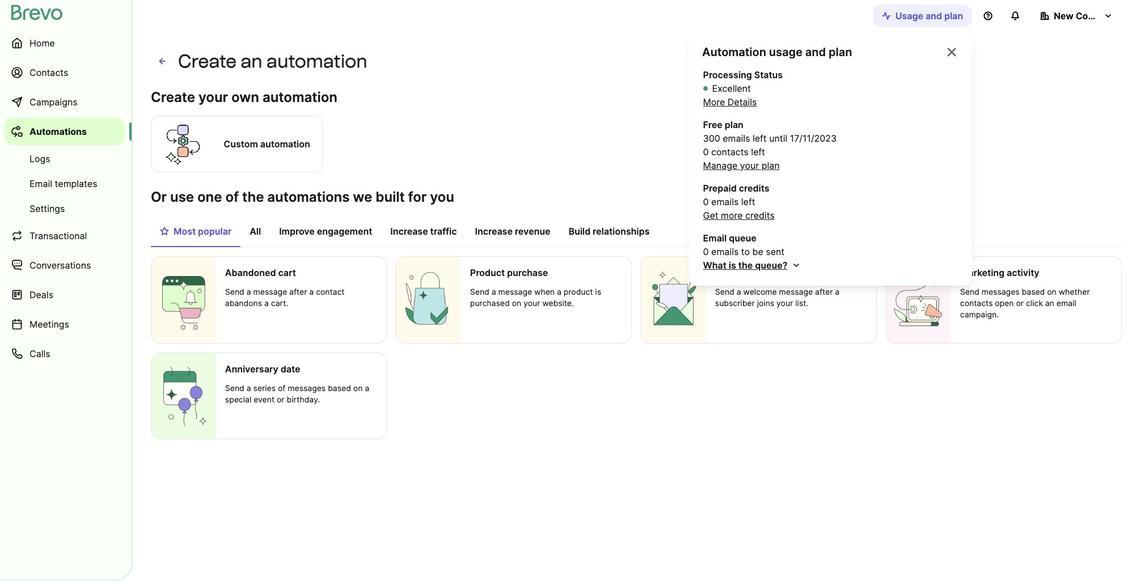 Task type: locate. For each thing, give the bounding box(es) containing it.
your
[[199, 89, 228, 106], [740, 160, 759, 171], [524, 298, 540, 308], [777, 298, 793, 308]]

create for create an automation
[[178, 50, 237, 72]]

email
[[30, 178, 52, 189], [703, 233, 727, 244]]

send for product
[[470, 287, 489, 297]]

left up get more credits link
[[741, 196, 755, 208]]

most popular
[[174, 226, 232, 237]]

your inside send a message when a product is purchased on your website.
[[524, 298, 540, 308]]

increase
[[390, 226, 428, 237], [475, 226, 513, 237]]

contacts
[[711, 146, 749, 158], [960, 298, 993, 308]]

free
[[703, 119, 723, 130]]

increase left traffic
[[390, 226, 428, 237]]

message up list.
[[779, 287, 813, 297]]

0 vertical spatial messages
[[982, 287, 1020, 297]]

logs link
[[5, 148, 125, 170]]

0 horizontal spatial and
[[805, 45, 826, 59]]

and right 'usage'
[[805, 45, 826, 59]]

0 horizontal spatial contacts
[[711, 146, 749, 158]]

0 vertical spatial and
[[926, 10, 942, 22]]

abandoned
[[225, 267, 276, 279]]

sent
[[766, 246, 785, 258]]

of for messages
[[278, 383, 286, 393]]

2 after from the left
[[815, 287, 833, 297]]

increase left revenue at top left
[[475, 226, 513, 237]]

1 horizontal spatial after
[[815, 287, 833, 297]]

1 horizontal spatial on
[[512, 298, 521, 308]]

left inside prepaid credits 0 emails left get more credits
[[741, 196, 755, 208]]

traffic
[[430, 226, 457, 237]]

2 horizontal spatial on
[[1047, 287, 1057, 297]]

of right one
[[225, 189, 239, 205]]

2 increase from the left
[[475, 226, 513, 237]]

contacts up campaign.
[[960, 298, 993, 308]]

automations
[[267, 189, 350, 205]]

0 vertical spatial based
[[1022, 287, 1045, 297]]

0 horizontal spatial or
[[277, 395, 285, 404]]

email inside automation usage and plan dialog
[[703, 233, 727, 244]]

0 horizontal spatial messages
[[288, 383, 326, 393]]

engagement
[[317, 226, 372, 237]]

1 horizontal spatial or
[[1016, 298, 1024, 308]]

1 vertical spatial email
[[703, 233, 727, 244]]

0 horizontal spatial after
[[289, 287, 307, 297]]

send down marketing in the right of the page
[[960, 287, 980, 297]]

1 vertical spatial contacts
[[960, 298, 993, 308]]

relationships
[[593, 226, 650, 237]]

credits right more
[[746, 210, 775, 221]]

0 vertical spatial email
[[30, 178, 52, 189]]

automations
[[30, 126, 87, 137]]

1 vertical spatial the
[[738, 260, 753, 271]]

0 vertical spatial is
[[729, 260, 736, 271]]

an up own at the top of the page
[[241, 50, 262, 72]]

increase traffic link
[[381, 220, 466, 246]]

the
[[242, 189, 264, 205], [738, 260, 753, 271]]

all link
[[241, 220, 270, 246]]

1 vertical spatial or
[[277, 395, 285, 404]]

1 vertical spatial emails
[[711, 196, 739, 208]]

0 horizontal spatial is
[[595, 287, 601, 297]]

after inside send a welcome message after a subscriber joins your list.
[[815, 287, 833, 297]]

create an automation
[[178, 50, 367, 72]]

date
[[281, 363, 300, 375]]

0 vertical spatial contacts
[[711, 146, 749, 158]]

send up subscriber at bottom
[[715, 287, 735, 297]]

a
[[247, 287, 251, 297], [309, 287, 314, 297], [492, 287, 496, 297], [557, 287, 562, 297], [737, 287, 741, 297], [835, 287, 840, 297], [264, 298, 269, 308], [247, 383, 251, 393], [365, 383, 369, 393]]

send inside send a welcome message after a subscriber joins your list.
[[715, 287, 735, 297]]

new company button
[[1031, 5, 1122, 27]]

1 vertical spatial create
[[151, 89, 195, 106]]

on inside "send messages based on whether contacts open or click an email campaign."
[[1047, 287, 1057, 297]]

0 horizontal spatial email
[[30, 178, 52, 189]]

1 after from the left
[[289, 287, 307, 297]]

plan right usage
[[945, 10, 963, 22]]

1 vertical spatial of
[[278, 383, 286, 393]]

2 vertical spatial on
[[353, 383, 363, 393]]

1 vertical spatial is
[[595, 287, 601, 297]]

until
[[769, 133, 788, 144]]

2 vertical spatial emails
[[711, 246, 739, 258]]

1 horizontal spatial an
[[1045, 298, 1055, 308]]

tab list
[[151, 220, 1122, 247]]

0 down 300
[[703, 146, 709, 158]]

0 up the what
[[703, 246, 709, 258]]

1 increase from the left
[[390, 226, 428, 237]]

messages up 'birthday.' on the bottom of the page
[[288, 383, 326, 393]]

what is the queue? link
[[703, 259, 801, 272]]

0 emails to be sent
[[703, 246, 785, 258]]

emails inside free plan 300 emails left until 17/11/2023 0 contacts left manage your plan
[[723, 133, 750, 144]]

emails down prepaid
[[711, 196, 739, 208]]

dxrbf image
[[160, 227, 169, 236]]

deals link
[[5, 281, 125, 309]]

the down to
[[738, 260, 753, 271]]

email down get
[[703, 233, 727, 244]]

send up 'special'
[[225, 383, 244, 393]]

automations link
[[5, 118, 125, 145]]

1 horizontal spatial email
[[703, 233, 727, 244]]

emails down email queue
[[711, 246, 739, 258]]

or
[[1016, 298, 1024, 308], [277, 395, 285, 404]]

open
[[995, 298, 1014, 308]]

or
[[151, 189, 167, 205]]

activity
[[1007, 267, 1040, 279]]

send inside send a message when a product is purchased on your website.
[[470, 287, 489, 297]]

send a welcome message after a subscriber joins your list.
[[715, 287, 840, 308]]

build relationships link
[[560, 220, 659, 246]]

0 horizontal spatial on
[[353, 383, 363, 393]]

welcome
[[744, 287, 777, 297]]

plan down until
[[762, 160, 780, 171]]

after inside send a message after a contact abandons a cart.
[[289, 287, 307, 297]]

1 horizontal spatial and
[[926, 10, 942, 22]]

1 horizontal spatial the
[[738, 260, 753, 271]]

purchase
[[507, 267, 548, 279]]

increase for increase revenue
[[475, 226, 513, 237]]

product purchase
[[470, 267, 548, 279]]

or right event
[[277, 395, 285, 404]]

0
[[703, 146, 709, 158], [703, 196, 709, 208], [703, 246, 709, 258]]

automation usage and plan dialog
[[689, 32, 972, 286]]

0 vertical spatial on
[[1047, 287, 1057, 297]]

1 horizontal spatial increase
[[475, 226, 513, 237]]

0 horizontal spatial based
[[328, 383, 351, 393]]

or left click
[[1016, 298, 1024, 308]]

1 horizontal spatial messages
[[982, 287, 1020, 297]]

message up cart. at the left
[[253, 287, 287, 297]]

is right product
[[595, 287, 601, 297]]

1 0 from the top
[[703, 146, 709, 158]]

0 vertical spatial create
[[178, 50, 237, 72]]

send a series of messages based on a special event or birthday.
[[225, 383, 369, 404]]

tab list containing most popular
[[151, 220, 1122, 247]]

of for the
[[225, 189, 239, 205]]

1 vertical spatial an
[[1045, 298, 1055, 308]]

home
[[30, 37, 55, 49]]

campaign.
[[960, 310, 999, 319]]

on inside send a message when a product is purchased on your website.
[[512, 298, 521, 308]]

contacts up manage
[[711, 146, 749, 158]]

2 vertical spatial left
[[741, 196, 755, 208]]

of
[[225, 189, 239, 205], [278, 383, 286, 393]]

get more credits link
[[703, 209, 775, 222]]

get
[[703, 210, 719, 221]]

is right the what
[[729, 260, 736, 271]]

your left list.
[[777, 298, 793, 308]]

message inside send a welcome message after a subscriber joins your list.
[[779, 287, 813, 297]]

send inside send a series of messages based on a special event or birthday.
[[225, 383, 244, 393]]

on inside send a series of messages based on a special event or birthday.
[[353, 383, 363, 393]]

more
[[703, 96, 725, 108]]

1 horizontal spatial is
[[729, 260, 736, 271]]

and inside dialog
[[805, 45, 826, 59]]

list.
[[796, 298, 809, 308]]

send for marketing
[[960, 287, 980, 297]]

1 vertical spatial left
[[751, 146, 765, 158]]

and right usage
[[926, 10, 942, 22]]

the up the all
[[242, 189, 264, 205]]

1 vertical spatial based
[[328, 383, 351, 393]]

automation usage and plan
[[702, 45, 852, 59]]

0 vertical spatial 0
[[703, 146, 709, 158]]

0 vertical spatial an
[[241, 50, 262, 72]]

what is the queue?
[[703, 260, 788, 271]]

2 vertical spatial automation
[[260, 138, 310, 150]]

logs
[[30, 153, 50, 165]]

1 vertical spatial messages
[[288, 383, 326, 393]]

and
[[926, 10, 942, 22], [805, 45, 826, 59]]

an right click
[[1045, 298, 1055, 308]]

1 horizontal spatial of
[[278, 383, 286, 393]]

left left until
[[753, 133, 767, 144]]

3 0 from the top
[[703, 246, 709, 258]]

more details link
[[703, 95, 757, 109]]

or use one of the automations we built for you
[[151, 189, 454, 205]]

conversations
[[30, 260, 91, 271]]

1 vertical spatial and
[[805, 45, 826, 59]]

is
[[729, 260, 736, 271], [595, 287, 601, 297]]

email down logs on the top of page
[[30, 178, 52, 189]]

increase for increase traffic
[[390, 226, 428, 237]]

0 horizontal spatial of
[[225, 189, 239, 205]]

message
[[758, 267, 798, 279], [253, 287, 287, 297], [498, 287, 532, 297], [779, 287, 813, 297]]

message down product purchase
[[498, 287, 532, 297]]

send for anniversary
[[225, 383, 244, 393]]

more
[[721, 210, 743, 221]]

usage and plan
[[896, 10, 963, 22]]

email for email queue
[[703, 233, 727, 244]]

0 vertical spatial of
[[225, 189, 239, 205]]

emails inside prepaid credits 0 emails left get more credits
[[711, 196, 739, 208]]

of inside send a series of messages based on a special event or birthday.
[[278, 383, 286, 393]]

send inside send a message after a contact abandons a cart.
[[225, 287, 244, 297]]

email
[[1057, 298, 1077, 308]]

0 vertical spatial emails
[[723, 133, 750, 144]]

0 horizontal spatial increase
[[390, 226, 428, 237]]

all
[[250, 226, 261, 237]]

credits
[[739, 183, 770, 194], [746, 210, 775, 221]]

send inside "send messages based on whether contacts open or click an email campaign."
[[960, 287, 980, 297]]

cart
[[278, 267, 296, 279]]

2 0 from the top
[[703, 196, 709, 208]]

0 vertical spatial left
[[753, 133, 767, 144]]

of right series
[[278, 383, 286, 393]]

usage
[[896, 10, 924, 22]]

automation
[[267, 50, 367, 72], [263, 89, 337, 106], [260, 138, 310, 150]]

send up abandons
[[225, 287, 244, 297]]

product
[[470, 267, 505, 279]]

based
[[1022, 287, 1045, 297], [328, 383, 351, 393]]

send up "purchased"
[[470, 287, 489, 297]]

new company
[[1054, 10, 1118, 22]]

1 vertical spatial on
[[512, 298, 521, 308]]

your inside free plan 300 emails left until 17/11/2023 0 contacts left manage your plan
[[740, 160, 759, 171]]

0 vertical spatial or
[[1016, 298, 1024, 308]]

0 horizontal spatial the
[[242, 189, 264, 205]]

your down when
[[524, 298, 540, 308]]

1 horizontal spatial contacts
[[960, 298, 993, 308]]

credits down manage your plan link
[[739, 183, 770, 194]]

improve engagement
[[279, 226, 372, 237]]

event
[[254, 395, 275, 404]]

0 vertical spatial the
[[242, 189, 264, 205]]

custom automation
[[224, 138, 310, 150]]

most
[[174, 226, 196, 237]]

revenue
[[515, 226, 551, 237]]

emails right 300
[[723, 133, 750, 144]]

1 horizontal spatial based
[[1022, 287, 1045, 297]]

2 vertical spatial 0
[[703, 246, 709, 258]]

messages up open at the right bottom
[[982, 287, 1020, 297]]

left up manage your plan link
[[751, 146, 765, 158]]

emails
[[723, 133, 750, 144], [711, 196, 739, 208], [711, 246, 739, 258]]

1 vertical spatial 0
[[703, 196, 709, 208]]

improve
[[279, 226, 315, 237]]

0 up get
[[703, 196, 709, 208]]

your right manage
[[740, 160, 759, 171]]



Task type: vqa. For each thing, say whether or not it's contained in the screenshot.


Task type: describe. For each thing, give the bounding box(es) containing it.
send for welcome
[[715, 287, 735, 297]]

send for abandoned
[[225, 287, 244, 297]]

campaigns link
[[5, 89, 125, 116]]

usage
[[769, 45, 803, 59]]

home link
[[5, 30, 125, 57]]

message down sent
[[758, 267, 798, 279]]

prepaid
[[703, 183, 737, 194]]

be
[[753, 246, 764, 258]]

email templates link
[[5, 172, 125, 195]]

conversations link
[[5, 252, 125, 279]]

whether
[[1059, 287, 1090, 297]]

for
[[408, 189, 427, 205]]

use
[[170, 189, 194, 205]]

based inside "send messages based on whether contacts open or click an email campaign."
[[1022, 287, 1045, 297]]

new
[[1054, 10, 1074, 22]]

automation inside button
[[260, 138, 310, 150]]

deals
[[30, 289, 53, 301]]

manage your plan link
[[703, 159, 780, 172]]

improve engagement link
[[270, 220, 381, 246]]

contacts inside "send messages based on whether contacts open or click an email campaign."
[[960, 298, 993, 308]]

left for credits
[[741, 196, 755, 208]]

subscriber
[[715, 298, 755, 308]]

we
[[353, 189, 372, 205]]

custom
[[224, 138, 258, 150]]

the inside automation usage and plan dialog
[[738, 260, 753, 271]]

welcome message
[[715, 267, 798, 279]]

and inside button
[[926, 10, 942, 22]]

send messages based on whether contacts open or click an email campaign.
[[960, 287, 1090, 319]]

templates
[[55, 178, 97, 189]]

status
[[754, 69, 783, 81]]

built
[[376, 189, 405, 205]]

is inside send a message when a product is purchased on your website.
[[595, 287, 601, 297]]

excellent
[[712, 83, 751, 94]]

more details
[[703, 96, 757, 108]]

plan right 'usage'
[[829, 45, 852, 59]]

build
[[569, 226, 591, 237]]

messages inside "send messages based on whether contacts open or click an email campaign."
[[982, 287, 1020, 297]]

or inside send a series of messages based on a special event or birthday.
[[277, 395, 285, 404]]

popular
[[198, 226, 232, 237]]

special
[[225, 395, 251, 404]]

when
[[534, 287, 555, 297]]

marketing activity
[[960, 267, 1040, 279]]

own
[[231, 89, 259, 106]]

create your own automation
[[151, 89, 337, 106]]

one
[[197, 189, 222, 205]]

emails for credits
[[711, 196, 739, 208]]

based inside send a series of messages based on a special event or birthday.
[[328, 383, 351, 393]]

contacts link
[[5, 59, 125, 86]]

contacts inside free plan 300 emails left until 17/11/2023 0 contacts left manage your plan
[[711, 146, 749, 158]]

calls
[[30, 348, 50, 360]]

0 vertical spatial automation
[[267, 50, 367, 72]]

anniversary
[[225, 363, 278, 375]]

details
[[728, 96, 757, 108]]

free plan 300 emails left until 17/11/2023 0 contacts left manage your plan
[[703, 119, 837, 171]]

0 inside free plan 300 emails left until 17/11/2023 0 contacts left manage your plan
[[703, 146, 709, 158]]

create for create your own automation
[[151, 89, 195, 106]]

email queue
[[703, 233, 757, 244]]

processing status
[[703, 69, 783, 81]]

an inside "send messages based on whether contacts open or click an email campaign."
[[1045, 298, 1055, 308]]

meetings
[[30, 319, 69, 330]]

queue?
[[755, 260, 788, 271]]

0 inside prepaid credits 0 emails left get more credits
[[703, 196, 709, 208]]

series
[[253, 383, 276, 393]]

queue
[[729, 233, 757, 244]]

calls link
[[5, 340, 125, 368]]

is inside automation usage and plan dialog
[[729, 260, 736, 271]]

messages inside send a series of messages based on a special event or birthday.
[[288, 383, 326, 393]]

processing
[[703, 69, 752, 81]]

increase revenue link
[[466, 220, 560, 246]]

0 vertical spatial credits
[[739, 183, 770, 194]]

increase revenue
[[475, 226, 551, 237]]

website.
[[542, 298, 574, 308]]

or inside "send messages based on whether contacts open or click an email campaign."
[[1016, 298, 1024, 308]]

cart.
[[271, 298, 288, 308]]

transactional
[[30, 230, 87, 242]]

manage
[[703, 160, 738, 171]]

send a message when a product is purchased on your website.
[[470, 287, 601, 308]]

increase traffic
[[390, 226, 457, 237]]

meetings link
[[5, 311, 125, 338]]

company
[[1076, 10, 1118, 22]]

plan right free
[[725, 119, 744, 130]]

emails for plan
[[723, 133, 750, 144]]

birthday.
[[287, 395, 320, 404]]

300
[[703, 133, 720, 144]]

your inside send a welcome message after a subscriber joins your list.
[[777, 298, 793, 308]]

automation
[[702, 45, 766, 59]]

marketing
[[960, 267, 1005, 279]]

purchased
[[470, 298, 510, 308]]

abandons
[[225, 298, 262, 308]]

to
[[741, 246, 750, 258]]

message inside send a message after a contact abandons a cart.
[[253, 287, 287, 297]]

transactional link
[[5, 222, 125, 250]]

1 vertical spatial credits
[[746, 210, 775, 221]]

your left own at the top of the page
[[199, 89, 228, 106]]

build relationships
[[569, 226, 650, 237]]

plan inside button
[[945, 10, 963, 22]]

anniversary date
[[225, 363, 300, 375]]

1 vertical spatial automation
[[263, 89, 337, 106]]

contact
[[316, 287, 345, 297]]

message inside send a message when a product is purchased on your website.
[[498, 287, 532, 297]]

usage and plan button
[[873, 5, 972, 27]]

product
[[564, 287, 593, 297]]

settings link
[[5, 197, 125, 220]]

you
[[430, 189, 454, 205]]

email for email templates
[[30, 178, 52, 189]]

left for plan
[[753, 133, 767, 144]]

0 horizontal spatial an
[[241, 50, 262, 72]]



